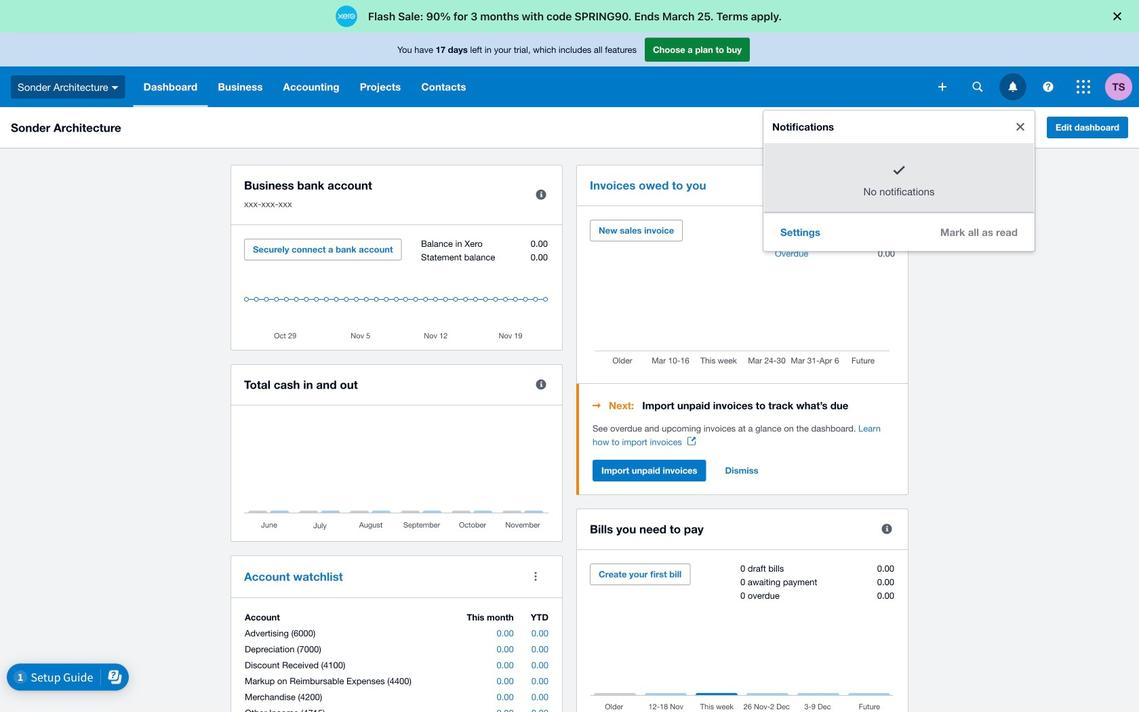 Task type: vqa. For each thing, say whether or not it's contained in the screenshot.
The Find And Select Your 1099 Contacts
no



Task type: describe. For each thing, give the bounding box(es) containing it.
accounts watchlist options image
[[522, 563, 549, 590]]

empty state bank feed widget with a tooltip explaining the feature. includes a 'securely connect a bank account' button and a data-less flat line graph marking four weekly dates, indicating future account balance tracking. image
[[244, 239, 549, 340]]



Task type: locate. For each thing, give the bounding box(es) containing it.
panel body document
[[593, 422, 895, 449], [593, 422, 895, 449]]

heading
[[593, 397, 895, 414]]

empty state of the bills widget with a 'create your first bill' button and an unpopulated column graph. image
[[590, 564, 895, 712]]

opens in a new tab image
[[688, 437, 696, 445]]

empty state widget for the total cash in and out feature, displaying a column graph summarising bank transaction data as total money in versus total money out across all connected bank accounts, enabling a visual comparison of the two amounts. image
[[244, 419, 549, 531]]

0 horizontal spatial svg image
[[939, 83, 947, 91]]

svg image
[[973, 82, 983, 92], [939, 83, 947, 91]]

1 horizontal spatial svg image
[[973, 82, 983, 92]]

group
[[764, 111, 1035, 251]]

banner
[[0, 33, 1140, 251]]

svg image
[[1077, 80, 1091, 94], [1009, 82, 1018, 92], [1044, 82, 1054, 92], [112, 86, 118, 89]]

dialog
[[0, 0, 1140, 33]]



